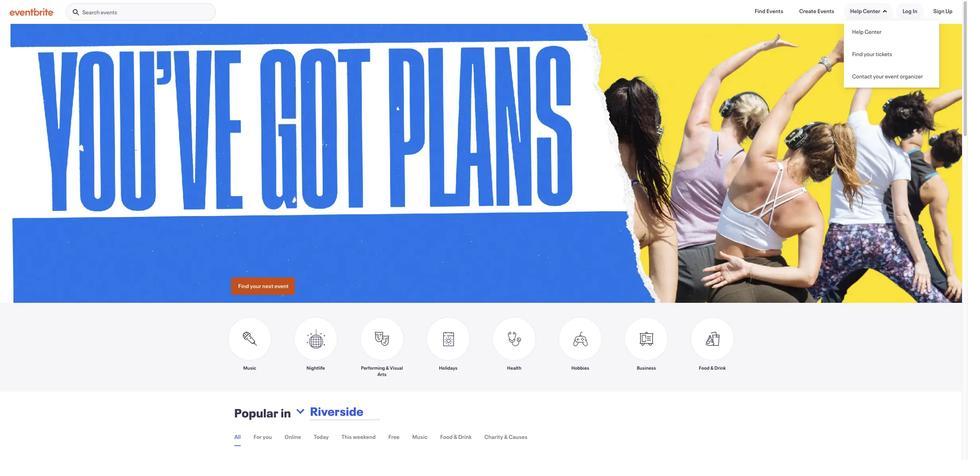 Task type: locate. For each thing, give the bounding box(es) containing it.
search events button
[[66, 3, 216, 21]]

events for create events
[[818, 7, 835, 15]]

1 vertical spatial food & drink
[[441, 433, 472, 441]]

today button
[[314, 429, 329, 446]]

2 events from the left
[[818, 7, 835, 15]]

0 horizontal spatial events
[[767, 7, 784, 15]]

1 vertical spatial center
[[865, 28, 882, 35]]

business link
[[625, 317, 669, 378]]

food & drink button
[[441, 429, 472, 446]]

help inside help center link
[[853, 28, 864, 35]]

0 horizontal spatial drink
[[459, 433, 472, 441]]

your left next
[[250, 282, 261, 290]]

help
[[851, 7, 863, 15], [853, 28, 864, 35]]

0 horizontal spatial food & drink
[[441, 433, 472, 441]]

2 horizontal spatial find
[[853, 50, 863, 58]]

1 vertical spatial drink
[[459, 433, 472, 441]]

find
[[755, 7, 766, 15], [853, 50, 863, 58], [238, 282, 249, 290]]

your inside find your next event link
[[250, 282, 261, 290]]

health
[[507, 365, 522, 371]]

events left create
[[767, 7, 784, 15]]

1 events from the left
[[767, 7, 784, 15]]

music link
[[228, 317, 272, 378]]

1 horizontal spatial find
[[755, 7, 766, 15]]

& inside button
[[504, 433, 508, 441]]

find for find your next event
[[238, 282, 249, 290]]

search
[[82, 8, 100, 16]]

next
[[262, 282, 274, 290]]

find inside the "find your tickets" link
[[853, 50, 863, 58]]

music
[[243, 365, 256, 371], [413, 433, 428, 441]]

center up find your tickets
[[865, 28, 882, 35]]

help center
[[851, 7, 881, 15], [853, 28, 882, 35]]

0 horizontal spatial event
[[275, 282, 289, 290]]

nightlife link
[[294, 317, 338, 378]]

center inside help center link
[[865, 28, 882, 35]]

0 horizontal spatial find
[[238, 282, 249, 290]]

0 vertical spatial your
[[864, 50, 875, 58]]

this
[[342, 433, 352, 441]]

&
[[386, 365, 389, 371], [711, 365, 714, 371], [454, 433, 458, 441], [504, 433, 508, 441]]

your
[[864, 50, 875, 58], [874, 72, 885, 80], [250, 282, 261, 290]]

find your next event
[[238, 282, 289, 290]]

log in link
[[897, 3, 925, 19]]

your left tickets
[[864, 50, 875, 58]]

hobbies
[[572, 365, 590, 371]]

events
[[101, 8, 117, 16]]

your right contact
[[874, 72, 885, 80]]

help right create events
[[851, 7, 863, 15]]

music button
[[413, 429, 428, 446]]

log
[[903, 7, 912, 15]]

your for tickets
[[864, 50, 875, 58]]

events right create
[[818, 7, 835, 15]]

1 vertical spatial food
[[441, 433, 453, 441]]

charity & causes
[[485, 433, 528, 441]]

free
[[389, 433, 400, 441]]

0 vertical spatial food
[[699, 365, 710, 371]]

center
[[864, 7, 881, 15], [865, 28, 882, 35]]

food
[[699, 365, 710, 371], [441, 433, 453, 441]]

1 horizontal spatial food
[[699, 365, 710, 371]]

0 horizontal spatial music
[[243, 365, 256, 371]]

this weekend button
[[342, 429, 376, 446]]

nightlife
[[307, 365, 325, 371]]

events
[[767, 7, 784, 15], [818, 7, 835, 15]]

drink
[[715, 365, 726, 371], [459, 433, 472, 441]]

create events link
[[793, 3, 841, 19]]

0 vertical spatial drink
[[715, 365, 726, 371]]

your inside contact your event organizer link
[[874, 72, 885, 80]]

online
[[285, 433, 301, 441]]

event right next
[[275, 282, 289, 290]]

your for next
[[250, 282, 261, 290]]

sign up
[[934, 7, 953, 15]]

performing & visual arts
[[361, 365, 403, 378]]

your inside the "find your tickets" link
[[864, 50, 875, 58]]

you
[[263, 433, 272, 441]]

up
[[946, 7, 953, 15]]

find inside find your next event link
[[238, 282, 249, 290]]

help center up help center link
[[851, 7, 881, 15]]

None text field
[[308, 399, 455, 425]]

1 horizontal spatial drink
[[715, 365, 726, 371]]

create events
[[800, 7, 835, 15]]

health link
[[493, 317, 536, 378]]

all
[[235, 433, 241, 441]]

help center inside help center link
[[853, 28, 882, 35]]

event
[[886, 72, 900, 80], [275, 282, 289, 290]]

center up help center link
[[864, 7, 881, 15]]

today
[[314, 433, 329, 441]]

1 horizontal spatial events
[[818, 7, 835, 15]]

1 horizontal spatial event
[[886, 72, 900, 80]]

1 vertical spatial help
[[853, 28, 864, 35]]

arts
[[378, 371, 387, 378]]

submenu element
[[844, 21, 940, 88]]

0 horizontal spatial food
[[441, 433, 453, 441]]

holidays
[[439, 365, 458, 371]]

1 vertical spatial help center
[[853, 28, 882, 35]]

1 vertical spatial music
[[413, 433, 428, 441]]

help center up find your tickets
[[853, 28, 882, 35]]

charity & causes button
[[485, 429, 528, 446]]

homepage header image
[[0, 24, 969, 303]]

find for find events
[[755, 7, 766, 15]]

holidays link
[[427, 317, 470, 378]]

1 vertical spatial find
[[853, 50, 863, 58]]

2 vertical spatial your
[[250, 282, 261, 290]]

find inside find events link
[[755, 7, 766, 15]]

for you button
[[254, 429, 272, 446]]

help up find your tickets
[[853, 28, 864, 35]]

food & drink
[[699, 365, 726, 371], [441, 433, 472, 441]]

event left the organizer
[[886, 72, 900, 80]]

causes
[[509, 433, 528, 441]]

1 vertical spatial your
[[874, 72, 885, 80]]

0 vertical spatial find
[[755, 7, 766, 15]]

2 vertical spatial find
[[238, 282, 249, 290]]

drink inside button
[[459, 433, 472, 441]]

business
[[637, 365, 656, 371]]

1 horizontal spatial food & drink
[[699, 365, 726, 371]]

0 vertical spatial event
[[886, 72, 900, 80]]

0 vertical spatial food & drink
[[699, 365, 726, 371]]

in
[[281, 405, 291, 421]]



Task type: vqa. For each thing, say whether or not it's contained in the screenshot.
the Tap
no



Task type: describe. For each thing, give the bounding box(es) containing it.
log in
[[903, 7, 918, 15]]

drink inside 'link'
[[715, 365, 726, 371]]

in
[[913, 7, 918, 15]]

food inside button
[[441, 433, 453, 441]]

0 vertical spatial help
[[851, 7, 863, 15]]

performing
[[361, 365, 385, 371]]

find your tickets
[[853, 50, 893, 58]]

food inside 'link'
[[699, 365, 710, 371]]

0 vertical spatial help center
[[851, 7, 881, 15]]

online button
[[285, 429, 301, 446]]

for you
[[254, 433, 272, 441]]

& inside 'link'
[[711, 365, 714, 371]]

food & drink inside 'link'
[[699, 365, 726, 371]]

sign
[[934, 7, 945, 15]]

eventbrite image
[[10, 8, 53, 16]]

your for event
[[874, 72, 885, 80]]

charity
[[485, 433, 503, 441]]

contact
[[853, 72, 873, 80]]

popular in
[[235, 405, 291, 421]]

contact your event organizer
[[853, 72, 924, 80]]

find your next event link
[[231, 278, 295, 295]]

this weekend
[[342, 433, 376, 441]]

weekend
[[353, 433, 376, 441]]

tickets
[[876, 50, 893, 58]]

event inside the submenu element
[[886, 72, 900, 80]]

for
[[254, 433, 262, 441]]

free button
[[389, 429, 400, 446]]

& inside button
[[454, 433, 458, 441]]

all button
[[235, 429, 241, 446]]

0 vertical spatial center
[[864, 7, 881, 15]]

find events link
[[749, 3, 790, 19]]

0 vertical spatial music
[[243, 365, 256, 371]]

find events
[[755, 7, 784, 15]]

sign up link
[[928, 3, 960, 19]]

create
[[800, 7, 817, 15]]

popular
[[235, 405, 279, 421]]

hobbies link
[[559, 317, 602, 378]]

visual
[[390, 365, 403, 371]]

events for find events
[[767, 7, 784, 15]]

find for find your tickets
[[853, 50, 863, 58]]

search events
[[82, 8, 117, 16]]

performing & visual arts link
[[360, 317, 404, 378]]

& inside performing & visual arts
[[386, 365, 389, 371]]

1 horizontal spatial music
[[413, 433, 428, 441]]

organizer
[[901, 72, 924, 80]]

find your tickets link
[[844, 43, 940, 65]]

1 vertical spatial event
[[275, 282, 289, 290]]

contact your event organizer link
[[844, 65, 940, 88]]

food & drink link
[[691, 317, 735, 378]]

help center link
[[844, 21, 940, 43]]



